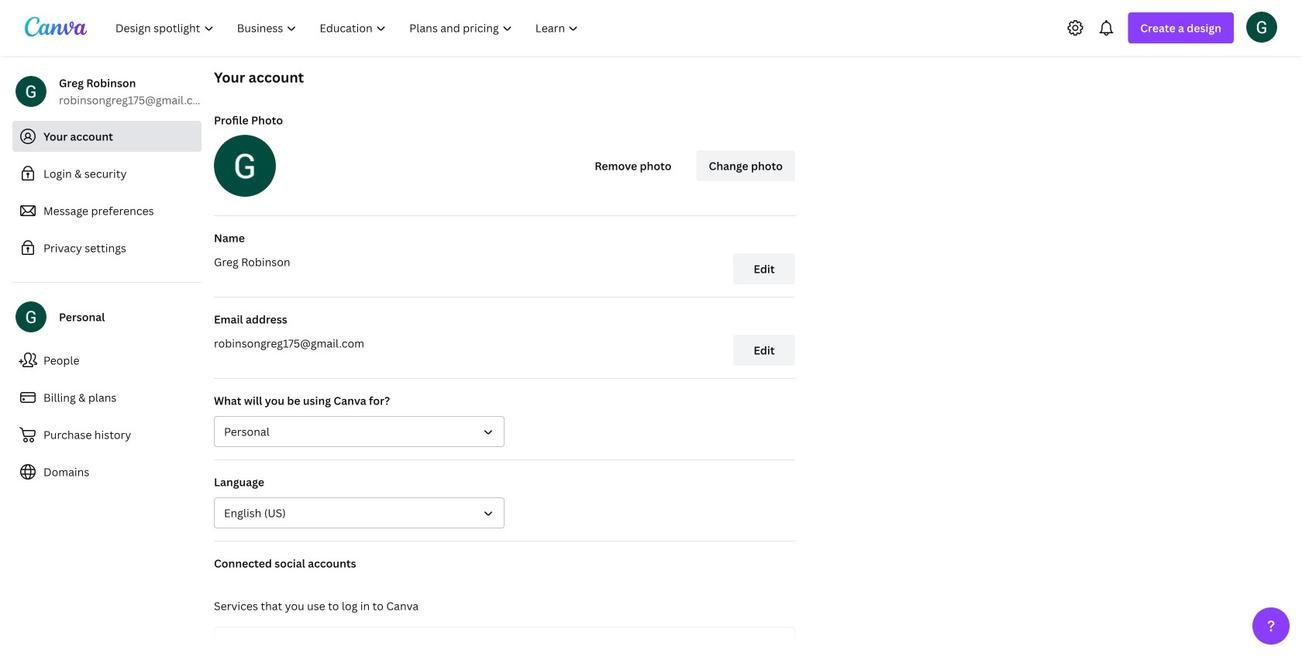 Task type: describe. For each thing, give the bounding box(es) containing it.
greg robinson image
[[1247, 11, 1278, 42]]

Language: English (US) button
[[214, 498, 505, 529]]



Task type: locate. For each thing, give the bounding box(es) containing it.
top level navigation element
[[105, 12, 592, 43]]

None button
[[214, 416, 505, 448]]



Task type: vqa. For each thing, say whether or not it's contained in the screenshot.
BUTTON
yes



